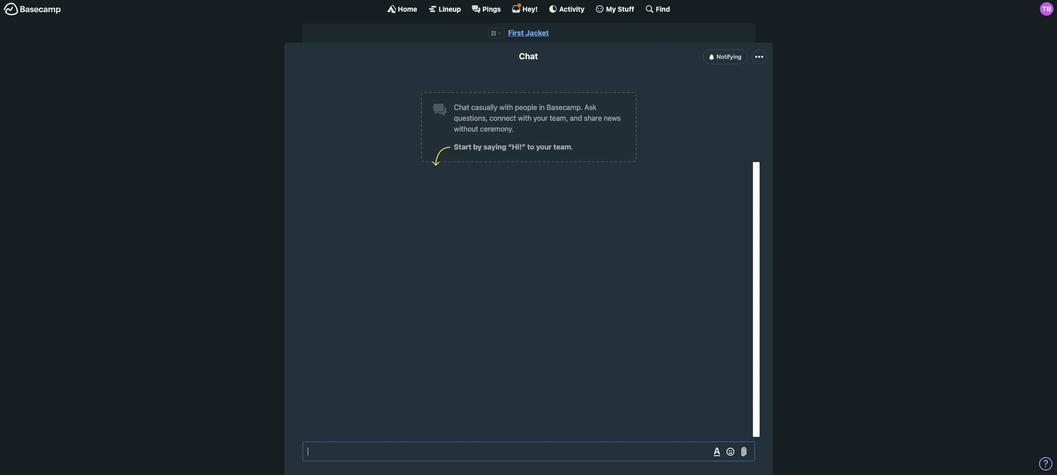 Task type: locate. For each thing, give the bounding box(es) containing it.
notifying link
[[703, 50, 748, 64]]

share
[[584, 114, 602, 122]]

people
[[515, 104, 537, 112]]

chat
[[519, 51, 538, 61], [454, 104, 470, 112]]

chat down first jacket
[[519, 51, 538, 61]]

0 vertical spatial chat
[[519, 51, 538, 61]]

ask
[[585, 104, 597, 112]]

1 horizontal spatial chat
[[519, 51, 538, 61]]

chat for chat casually with people in basecamp. ask questions, connect with your team, and share news without ceremony.
[[454, 104, 470, 112]]

basecamp.
[[547, 104, 583, 112]]

with up connect
[[500, 104, 513, 112]]

connect
[[490, 114, 516, 122]]

0 vertical spatial with
[[500, 104, 513, 112]]

with down people
[[518, 114, 532, 122]]

by
[[473, 143, 482, 151]]

chat casually with people in basecamp. ask questions, connect with your team, and share news without ceremony.
[[454, 104, 621, 133]]

find button
[[645, 4, 670, 13]]

your down in
[[534, 114, 548, 122]]

1 horizontal spatial with
[[518, 114, 532, 122]]

activity
[[559, 5, 585, 13]]

switch accounts image
[[4, 2, 61, 16]]

1 vertical spatial chat
[[454, 104, 470, 112]]

home link
[[387, 4, 417, 13]]

find
[[656, 5, 670, 13]]

chat up questions,
[[454, 104, 470, 112]]

main element
[[0, 0, 1057, 18]]

your
[[534, 114, 548, 122], [536, 143, 552, 151]]

chat for chat
[[519, 51, 538, 61]]

0 horizontal spatial chat
[[454, 104, 470, 112]]

hey!
[[523, 5, 538, 13]]

pings button
[[472, 4, 501, 13]]

tyler black image
[[1040, 2, 1054, 16]]

ceremony.
[[480, 125, 514, 133]]

with
[[500, 104, 513, 112], [518, 114, 532, 122]]

lineup link
[[428, 4, 461, 13]]

your right to
[[536, 143, 552, 151]]

chat inside the chat casually with people in basecamp. ask questions, connect with your team, and share news without ceremony.
[[454, 104, 470, 112]]

0 vertical spatial your
[[534, 114, 548, 122]]

None text field
[[302, 442, 755, 462]]

.
[[571, 143, 573, 151]]

0 horizontal spatial with
[[500, 104, 513, 112]]



Task type: vqa. For each thing, say whether or not it's contained in the screenshot.
"Jer Mill" icon
no



Task type: describe. For each thing, give the bounding box(es) containing it.
team,
[[550, 114, 568, 122]]

saying
[[484, 143, 507, 151]]

lineup
[[439, 5, 461, 13]]

hey! button
[[512, 3, 538, 13]]

team
[[554, 143, 571, 151]]

my stuff button
[[596, 4, 635, 13]]

jacket
[[526, 29, 549, 37]]

"hi!"
[[508, 143, 526, 151]]

my stuff
[[606, 5, 635, 13]]

1 vertical spatial your
[[536, 143, 552, 151]]

start by saying "hi!" to your team .
[[454, 143, 573, 151]]

notifying
[[717, 53, 742, 60]]

stuff
[[618, 5, 635, 13]]

my
[[606, 5, 616, 13]]

and
[[570, 114, 582, 122]]

in
[[539, 104, 545, 112]]

start
[[454, 143, 472, 151]]

questions,
[[454, 114, 488, 122]]

first jacket link
[[508, 29, 549, 37]]

casually
[[471, 104, 498, 112]]

first jacket
[[508, 29, 549, 37]]

your inside the chat casually with people in basecamp. ask questions, connect with your team, and share news without ceremony.
[[534, 114, 548, 122]]

home
[[398, 5, 417, 13]]

to
[[527, 143, 535, 151]]

pings
[[483, 5, 501, 13]]

activity link
[[549, 4, 585, 13]]

first
[[508, 29, 524, 37]]

news
[[604, 114, 621, 122]]

1 vertical spatial with
[[518, 114, 532, 122]]

without
[[454, 125, 478, 133]]



